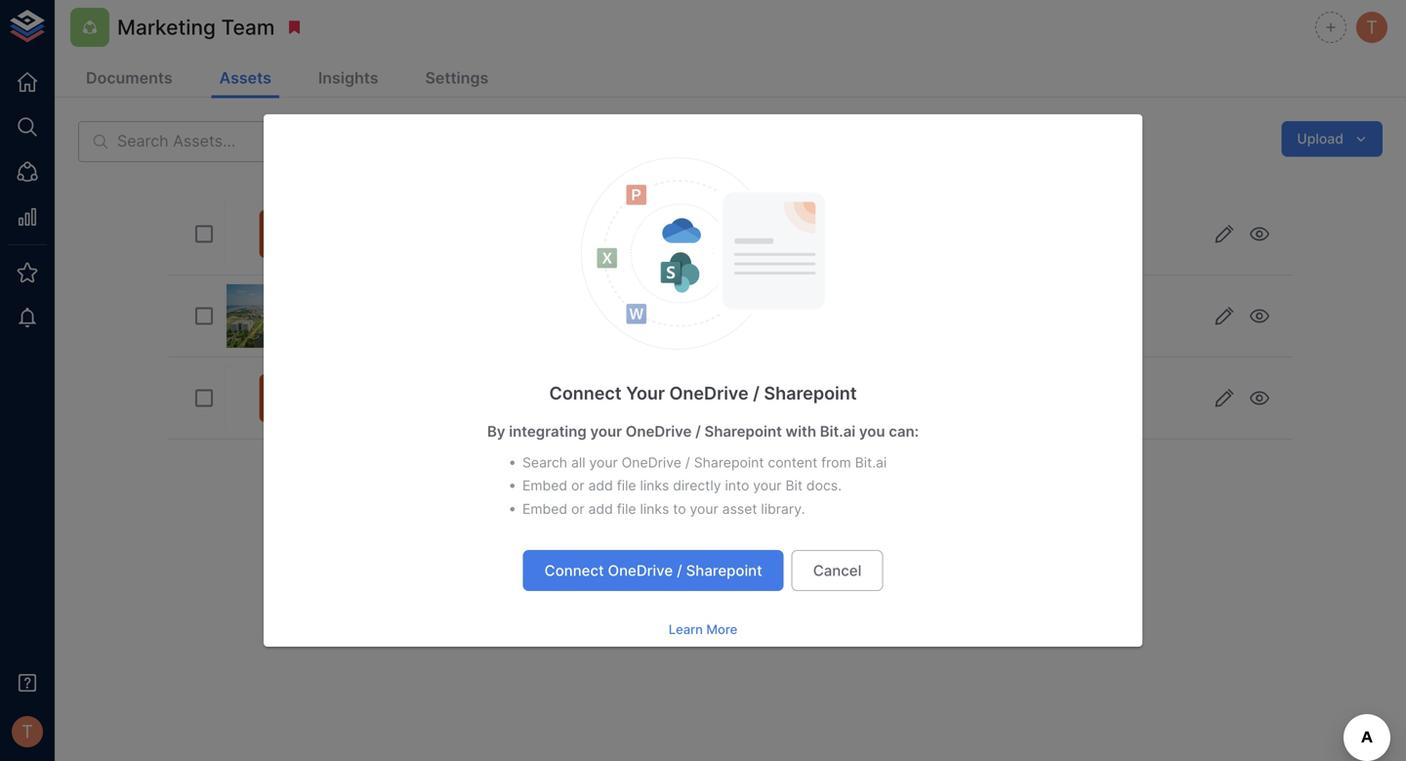 Task type: vqa. For each thing, say whether or not it's contained in the screenshot.
Bookmark image
no



Task type: describe. For each thing, give the bounding box(es) containing it.
your left bit
[[754, 477, 782, 494]]

your
[[626, 382, 665, 404]]

sharepoint inside connect onedrive / sharepoint button
[[687, 562, 763, 579]]

search
[[523, 454, 568, 471]]

directly
[[673, 477, 722, 494]]

connect for connect onedrive / sharepoint
[[545, 562, 604, 579]]

your down directly
[[690, 501, 719, 517]]

1 add from the top
[[589, 477, 613, 494]]

can:
[[889, 423, 919, 440]]

by integrating your onedrive / sharepoint with bit.ai you can:
[[488, 423, 919, 440]]

assets link
[[212, 61, 279, 98]]

connect onedrive / sharepoint
[[545, 562, 763, 579]]

1 links from the top
[[640, 477, 670, 494]]

/ up by integrating your onedrive / sharepoint with bit.ai you can:
[[753, 382, 760, 404]]

docs.
[[807, 477, 842, 494]]

documents link
[[78, 61, 180, 98]]

into
[[725, 477, 750, 494]]

marketing
[[117, 14, 216, 39]]

2 add from the top
[[589, 501, 613, 517]]

1 or from the top
[[572, 477, 585, 494]]

learn more
[[669, 622, 738, 637]]

2 file from the top
[[617, 501, 637, 517]]

insights link
[[311, 61, 386, 98]]

search all your onedrive / sharepoint content from bit.ai embed or add file links directly into your bit docs. embed or add file links to your asset library.
[[523, 454, 887, 517]]

business_presentation_for_serious_business.pptx
[[350, 376, 700, 393]]

d53afc6e city 10501 171d052ebcc.jpg image
[[227, 284, 340, 348]]

onedrive inside button
[[608, 562, 673, 579]]

remove bookmark image
[[286, 19, 303, 36]]

2 or from the top
[[572, 501, 585, 517]]

d53afc6e-city-10501-171d052ebcc.jpg button
[[168, 276, 1294, 358]]

more
[[707, 622, 738, 637]]

t for bottom t button
[[22, 721, 33, 742]]

assets
[[219, 68, 271, 87]]

learn more button
[[664, 615, 743, 645]]

/ down connect your onedrive / sharepoint
[[696, 423, 701, 440]]

with
[[786, 423, 817, 440]]

1 embed from the top
[[523, 477, 568, 494]]

all
[[572, 454, 586, 471]]

d53afc6e-city-10501-171d052ebcc.jpg
[[350, 294, 624, 311]]

the_south__the_art_of_the_cypress.pptx button
[[168, 193, 1294, 276]]

bit
[[786, 477, 803, 494]]



Task type: locate. For each thing, give the bounding box(es) containing it.
connect inside button
[[545, 562, 604, 579]]

links left to
[[640, 501, 670, 517]]

the_south__the_art_of_the_cypress.pptx
[[350, 212, 643, 229]]

1 vertical spatial file
[[617, 501, 637, 517]]

onedrive up learn
[[608, 562, 673, 579]]

0 vertical spatial embed
[[523, 477, 568, 494]]

bit.ai down you on the bottom of page
[[856, 454, 887, 471]]

embed
[[523, 477, 568, 494], [523, 501, 568, 517]]

0 vertical spatial t
[[1367, 16, 1378, 38]]

1 vertical spatial or
[[572, 501, 585, 517]]

bit.ai up from
[[820, 423, 856, 440]]

add left to
[[589, 501, 613, 517]]

onedrive up by integrating your onedrive / sharepoint with bit.ai you can:
[[670, 382, 749, 404]]

or
[[572, 477, 585, 494], [572, 501, 585, 517]]

add
[[589, 477, 613, 494], [589, 501, 613, 517]]

0 vertical spatial t button
[[1354, 9, 1391, 46]]

marketing team
[[117, 14, 275, 39]]

/ up learn
[[677, 562, 683, 579]]

onedrive inside search all your onedrive / sharepoint content from bit.ai embed or add file links directly into your bit docs. embed or add file links to your asset library.
[[622, 454, 682, 471]]

171d052ebcc.jpg
[[505, 294, 624, 311]]

file left directly
[[617, 477, 637, 494]]

connect onedrive / sharepoint button
[[523, 550, 784, 591]]

to
[[673, 501, 686, 517]]

business_presentation_for_serious_business.pptx button
[[168, 358, 1294, 440]]

upload button
[[1282, 121, 1383, 157]]

your right integrating
[[591, 423, 622, 440]]

links left directly
[[640, 477, 670, 494]]

integrating
[[509, 423, 587, 440]]

sharepoint inside search all your onedrive / sharepoint content from bit.ai embed or add file links directly into your bit docs. embed or add file links to your asset library.
[[694, 454, 764, 471]]

add left directly
[[589, 477, 613, 494]]

1 vertical spatial connect
[[545, 562, 604, 579]]

sharepoint
[[764, 382, 857, 404], [705, 423, 782, 440], [694, 454, 764, 471], [687, 562, 763, 579]]

connect for connect your onedrive / sharepoint
[[550, 382, 622, 404]]

insights
[[318, 68, 379, 87]]

d53afc6e-
[[350, 294, 424, 311]]

bit.ai inside search all your onedrive / sharepoint content from bit.ai embed or add file links directly into your bit docs. embed or add file links to your asset library.
[[856, 454, 887, 471]]

Search Assets... text field
[[117, 121, 656, 162]]

1 vertical spatial embed
[[523, 501, 568, 517]]

1 horizontal spatial t
[[1367, 16, 1378, 38]]

settings
[[426, 68, 489, 87]]

0 vertical spatial file
[[617, 477, 637, 494]]

onedrive down your
[[626, 423, 692, 440]]

/ inside button
[[677, 562, 683, 579]]

cancel
[[814, 562, 862, 579]]

documents
[[86, 68, 173, 87]]

1 vertical spatial bit.ai
[[856, 454, 887, 471]]

settings link
[[418, 61, 497, 98]]

1 vertical spatial t
[[22, 721, 33, 742]]

0 vertical spatial or
[[572, 477, 585, 494]]

connect
[[550, 382, 622, 404], [545, 562, 604, 579]]

/
[[753, 382, 760, 404], [696, 423, 701, 440], [686, 454, 691, 471], [677, 562, 683, 579]]

1 vertical spatial t button
[[6, 710, 49, 753]]

onedrive up directly
[[622, 454, 682, 471]]

1 file from the top
[[617, 477, 637, 494]]

0 vertical spatial connect
[[550, 382, 622, 404]]

0 vertical spatial links
[[640, 477, 670, 494]]

city-
[[424, 294, 456, 311]]

bit.ai
[[820, 423, 856, 440], [856, 454, 887, 471]]

2 embed from the top
[[523, 501, 568, 517]]

content
[[768, 454, 818, 471]]

links
[[640, 477, 670, 494], [640, 501, 670, 517]]

t for the top t button
[[1367, 16, 1378, 38]]

0 vertical spatial add
[[589, 477, 613, 494]]

2 links from the top
[[640, 501, 670, 517]]

1 vertical spatial links
[[640, 501, 670, 517]]

learn
[[669, 622, 703, 637]]

connect your onedrive / sharepoint
[[550, 382, 857, 404]]

onedrive
[[670, 382, 749, 404], [626, 423, 692, 440], [622, 454, 682, 471], [608, 562, 673, 579]]

t button
[[1354, 9, 1391, 46], [6, 710, 49, 753]]

/ inside search all your onedrive / sharepoint content from bit.ai embed or add file links directly into your bit docs. embed or add file links to your asset library.
[[686, 454, 691, 471]]

your
[[591, 423, 622, 440], [590, 454, 618, 471], [754, 477, 782, 494], [690, 501, 719, 517]]

your right all
[[590, 454, 618, 471]]

you
[[860, 423, 886, 440]]

/ up directly
[[686, 454, 691, 471]]

by
[[488, 423, 506, 440]]

1 horizontal spatial t button
[[1354, 9, 1391, 46]]

0 horizontal spatial t button
[[6, 710, 49, 753]]

upload
[[1298, 130, 1344, 147]]

file
[[617, 477, 637, 494], [617, 501, 637, 517]]

t
[[1367, 16, 1378, 38], [22, 721, 33, 742]]

1 vertical spatial add
[[589, 501, 613, 517]]

asset
[[723, 501, 758, 517]]

library.
[[761, 501, 806, 517]]

from
[[822, 454, 852, 471]]

team
[[221, 14, 275, 39]]

file left to
[[617, 501, 637, 517]]

0 horizontal spatial t
[[22, 721, 33, 742]]

10501-
[[456, 294, 505, 311]]

cancel button
[[792, 550, 884, 591]]

0 vertical spatial bit.ai
[[820, 423, 856, 440]]



